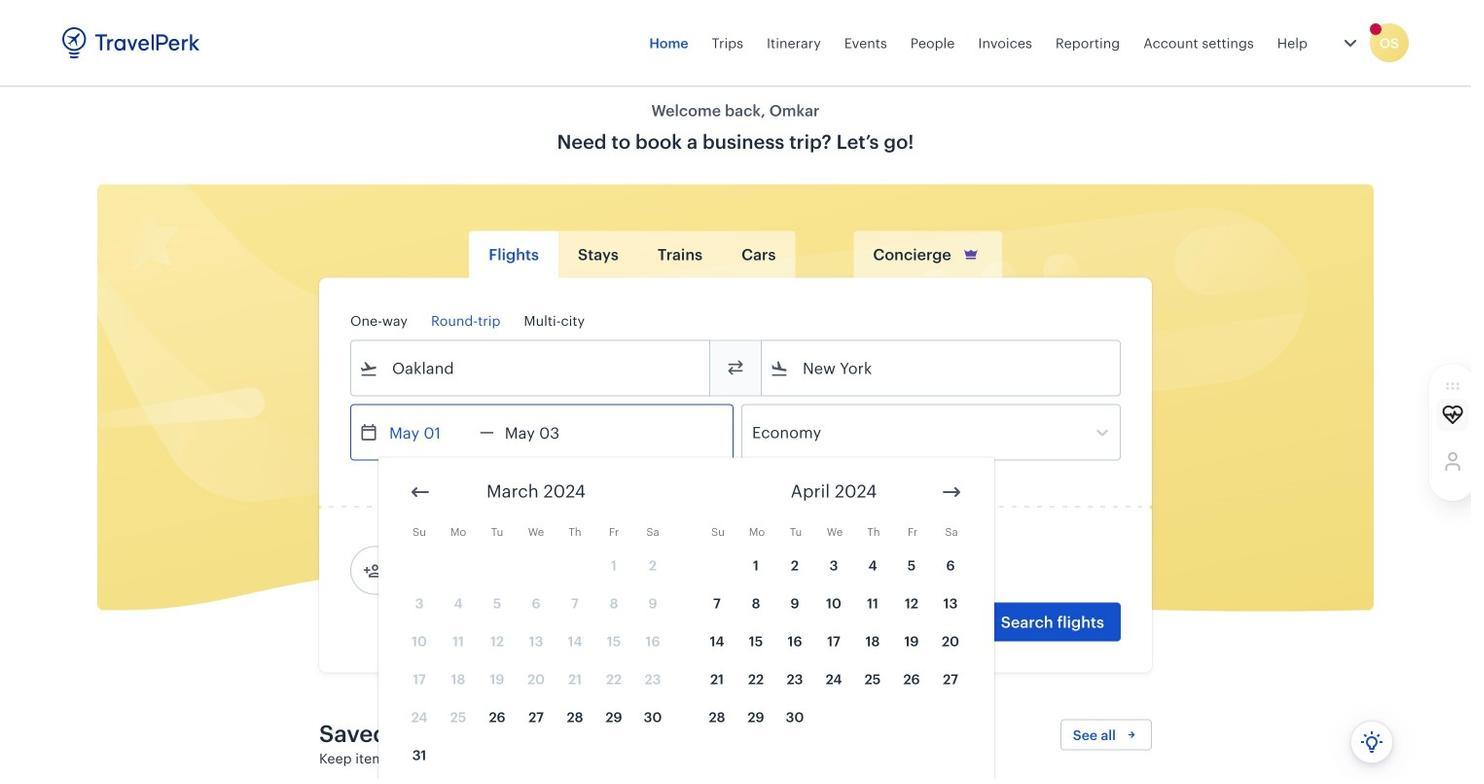 Task type: locate. For each thing, give the bounding box(es) containing it.
To search field
[[789, 353, 1095, 384]]

Depart text field
[[379, 405, 480, 460]]

calendar application
[[379, 458, 1472, 780]]

move backward to switch to the previous month. image
[[409, 481, 432, 504]]

move forward to switch to the next month. image
[[940, 481, 964, 504]]



Task type: describe. For each thing, give the bounding box(es) containing it.
Return text field
[[494, 405, 595, 460]]

From search field
[[379, 353, 684, 384]]

Add first traveler search field
[[382, 555, 585, 586]]



